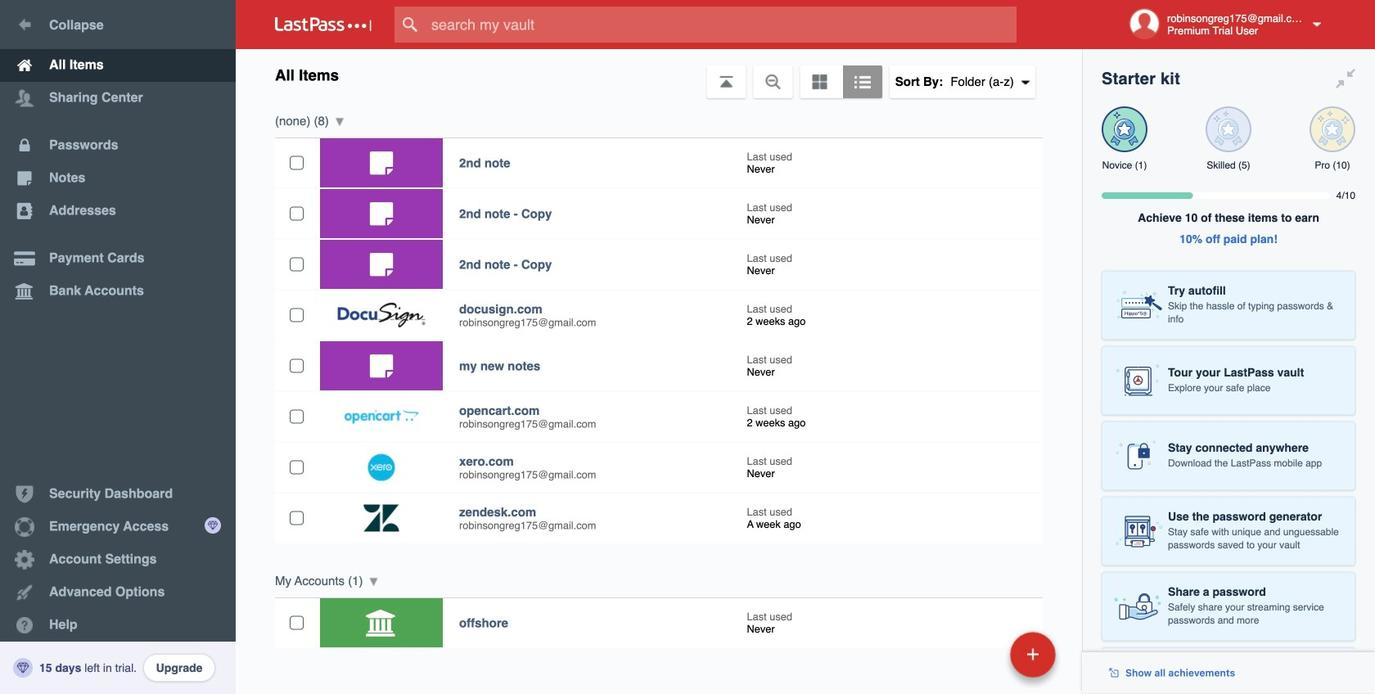 Task type: vqa. For each thing, say whether or not it's contained in the screenshot.
new item "icon"
no



Task type: describe. For each thing, give the bounding box(es) containing it.
vault options navigation
[[236, 49, 1083, 98]]

main navigation navigation
[[0, 0, 236, 695]]

new item navigation
[[898, 627, 1066, 695]]



Task type: locate. For each thing, give the bounding box(es) containing it.
new item element
[[898, 631, 1062, 678]]

search my vault text field
[[395, 7, 1049, 43]]

Search search field
[[395, 7, 1049, 43]]

lastpass image
[[275, 17, 372, 32]]



